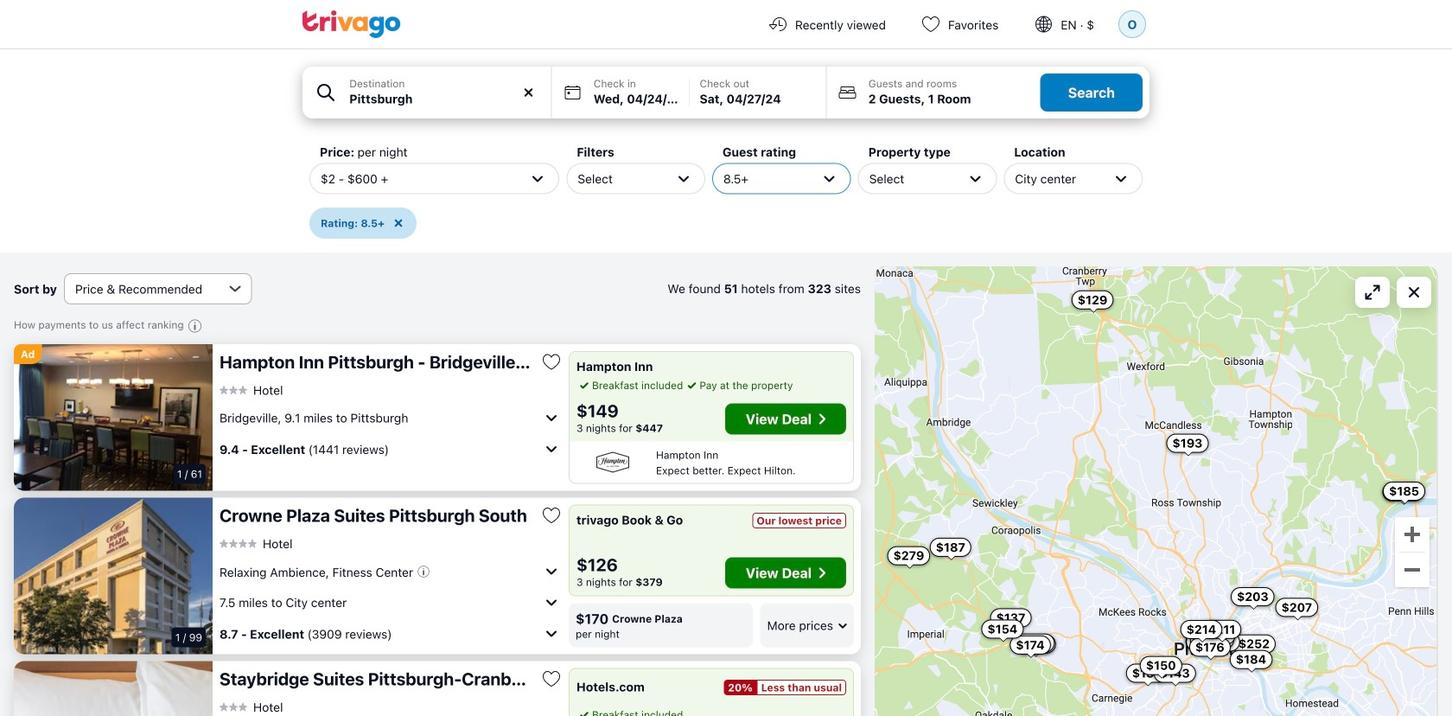 Task type: vqa. For each thing, say whether or not it's contained in the screenshot.
Map region
yes



Task type: locate. For each thing, give the bounding box(es) containing it.
None field
[[303, 67, 552, 118]]

map region
[[875, 266, 1439, 716]]



Task type: describe. For each thing, give the bounding box(es) containing it.
Where to? search field
[[350, 90, 541, 108]]

staybridge suites pittsburgh-cranberry township, (pittsburgh, usa) image
[[14, 661, 213, 716]]

crowne plaza suites pittsburgh south, (pittsburgh, usa) image
[[14, 498, 213, 654]]

hampton inn pittsburgh - bridgeville, pa, (bridgeville, usa) image
[[14, 344, 213, 491]]

trivago logo image
[[303, 10, 401, 38]]

clear image
[[521, 85, 537, 100]]

hampton inn image
[[577, 450, 649, 474]]



